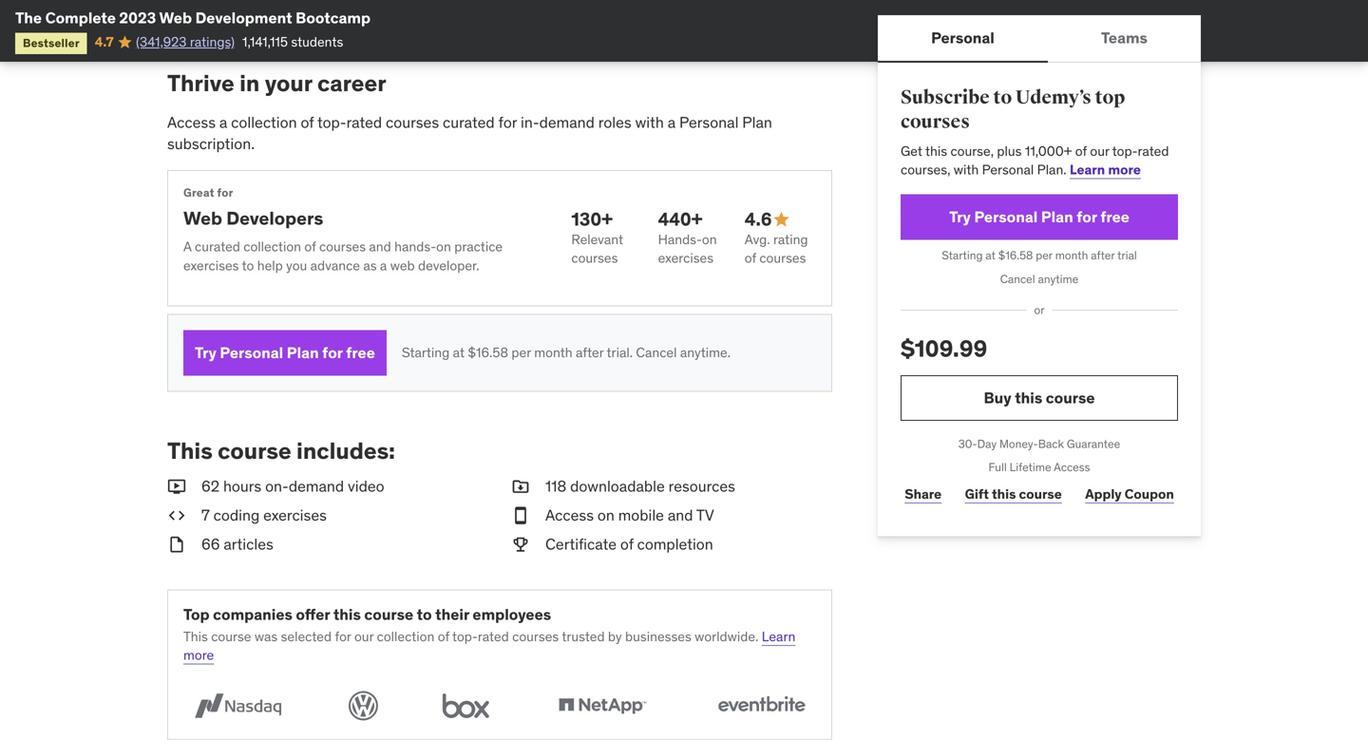 Task type: vqa. For each thing, say whether or not it's contained in the screenshot.
students
yes



Task type: describe. For each thing, give the bounding box(es) containing it.
trial
[[1118, 248, 1137, 263]]

personal down help
[[220, 343, 283, 362]]

courses inside 130+ relevant courses
[[572, 250, 618, 267]]

practice
[[454, 238, 503, 255]]

learn more for subscribe to udemy's top courses
[[1070, 161, 1141, 178]]

lifetime
[[1010, 460, 1052, 475]]

businesses
[[625, 628, 692, 645]]

access for access a collection of top-rated courses curated for in-demand roles with a personal plan subscription.
[[167, 113, 216, 132]]

certificate
[[546, 535, 617, 554]]

subscribe
[[901, 86, 990, 109]]

30-day money-back guarantee full lifetime access
[[959, 437, 1121, 475]]

offer
[[296, 605, 330, 624]]

learn for subscribe to udemy's top courses
[[1070, 161, 1105, 178]]

plan for the top the try personal plan for free link
[[1041, 207, 1074, 227]]

this for this course includes:
[[167, 437, 213, 465]]

gift this course
[[965, 486, 1062, 503]]

of down their
[[438, 628, 449, 645]]

avg.
[[745, 231, 770, 248]]

1 horizontal spatial rated
[[478, 628, 509, 645]]

development
[[195, 8, 292, 28]]

apply coupon
[[1086, 486, 1174, 503]]

1 vertical spatial and
[[668, 506, 693, 525]]

for down the advance
[[322, 343, 343, 362]]

2 vertical spatial to
[[417, 605, 432, 624]]

plan.
[[1037, 161, 1067, 178]]

this inside gift this course link
[[992, 486, 1016, 503]]

the complete 2023 web development bootcamp
[[15, 8, 371, 28]]

4.6
[[745, 208, 772, 231]]

and inside great for web developers a curated collection of courses and hands-on practice exercises to help you advance as a web developer.
[[369, 238, 391, 255]]

small image left 66
[[167, 534, 186, 555]]

2023
[[119, 8, 156, 28]]

on-
[[265, 477, 289, 496]]

course left their
[[364, 605, 414, 624]]

courses inside avg. rating of courses
[[760, 250, 806, 267]]

exercises inside 440+ hands-on exercises
[[658, 250, 714, 267]]

get
[[901, 142, 923, 159]]

web inside great for web developers a curated collection of courses and hands-on practice exercises to help you advance as a web developer.
[[183, 207, 222, 229]]

try for the bottom the try personal plan for free link
[[195, 343, 217, 362]]

nasdaq image
[[183, 688, 293, 724]]

apply coupon button
[[1082, 476, 1178, 514]]

coding
[[214, 506, 260, 525]]

small image for access on mobile and tv
[[511, 476, 530, 498]]

440+
[[658, 208, 703, 231]]

(341,923 ratings)
[[136, 33, 235, 50]]

avg. rating of courses
[[745, 231, 808, 267]]

$16.58 for starting at $16.58 per month after trial. cancel anytime.
[[468, 344, 508, 361]]

starting at $16.58 per month after trial. cancel anytime.
[[402, 344, 731, 361]]

great for web developers a curated collection of courses and hands-on practice exercises to help you advance as a web developer.
[[183, 185, 503, 274]]

starting for starting at $16.58 per month after trial. cancel anytime.
[[402, 344, 450, 361]]

courses inside subscribe to udemy's top courses
[[901, 110, 970, 134]]

hands-
[[658, 231, 702, 248]]

personal inside get this course, plus 11,000+ of our top-rated courses, with personal plan.
[[982, 161, 1034, 178]]

collection for selected
[[377, 628, 435, 645]]

tab list containing personal
[[878, 15, 1201, 63]]

articles
[[224, 535, 274, 554]]

1,141,115
[[242, 33, 288, 50]]

hands-
[[395, 238, 436, 255]]

top
[[183, 605, 210, 624]]

coupon
[[1125, 486, 1174, 503]]

teams button
[[1048, 15, 1201, 61]]

course down companies
[[211, 628, 251, 645]]

guarantee
[[1067, 437, 1121, 451]]

440+ hands-on exercises
[[658, 208, 717, 267]]

per for trial
[[1036, 248, 1053, 263]]

0 vertical spatial free
[[1101, 207, 1130, 227]]

back
[[1038, 437, 1064, 451]]

web developers link
[[183, 207, 323, 229]]

0 vertical spatial try personal plan for free link
[[901, 194, 1178, 240]]

development
[[320, 1, 397, 18]]

of inside great for web developers a curated collection of courses and hands-on practice exercises to help you advance as a web developer.
[[304, 238, 316, 255]]

collection for developers
[[244, 238, 301, 255]]

ratings)
[[190, 33, 235, 50]]

1 horizontal spatial top-
[[452, 628, 478, 645]]

top- inside get this course, plus 11,000+ of our top-rated courses, with personal plan.
[[1113, 142, 1138, 159]]

at for starting at $16.58 per month after trial. cancel anytime.
[[453, 344, 465, 361]]

you
[[286, 257, 307, 274]]

subscribe to udemy's top courses
[[901, 86, 1125, 134]]

share button
[[901, 476, 946, 514]]

subscription.
[[167, 134, 255, 153]]

node
[[429, 1, 461, 18]]

this inside $109.99 buy this course
[[1015, 388, 1043, 407]]

rated inside access a collection of top-rated courses curated for in-demand roles with a personal plan subscription.
[[346, 113, 382, 132]]

small image for certificate of completion
[[511, 534, 530, 555]]

hours
[[223, 477, 262, 496]]

by
[[608, 628, 622, 645]]

xsmall image
[[191, 1, 206, 19]]

developer.
[[418, 257, 480, 274]]

advance
[[310, 257, 360, 274]]

employees
[[473, 605, 551, 624]]

certificate of completion
[[546, 535, 713, 554]]

access for access on mobile and tv
[[546, 506, 594, 525]]

exercises inside great for web developers a curated collection of courses and hands-on practice exercises to help you advance as a web developer.
[[183, 257, 239, 274]]

in
[[240, 69, 260, 97]]

complete
[[45, 8, 116, 28]]

2 horizontal spatial a
[[668, 113, 676, 132]]

money-
[[1000, 437, 1038, 451]]

small image for 7 coding exercises
[[167, 505, 186, 526]]

plan for the bottom the try personal plan for free link
[[287, 343, 319, 362]]

curated inside access a collection of top-rated courses curated for in-demand roles with a personal plan subscription.
[[443, 113, 495, 132]]

cancel for anytime.
[[636, 344, 677, 361]]

plus
[[997, 142, 1022, 159]]

this right offer
[[333, 605, 361, 624]]

rated inside get this course, plus 11,000+ of our top-rated courses, with personal plan.
[[1138, 142, 1169, 159]]

completion
[[637, 535, 713, 554]]

more for top companies offer this course to their employees
[[183, 647, 214, 664]]

0 horizontal spatial with
[[401, 1, 426, 18]]

free inside thrive in your career 'element'
[[346, 343, 375, 362]]

personal button
[[878, 15, 1048, 61]]

bootcamp
[[296, 8, 371, 28]]

on inside great for web developers a curated collection of courses and hands-on practice exercises to help you advance as a web developer.
[[436, 238, 451, 255]]

udemy's
[[1016, 86, 1092, 109]]

small image for access on mobile and tv
[[511, 505, 530, 526]]

after for trial.
[[576, 344, 604, 361]]

$109.99 buy this course
[[901, 334, 1095, 407]]

this for this course was selected for our collection of top-rated courses trusted by businesses worldwide.
[[183, 628, 208, 645]]

118
[[546, 477, 567, 496]]

worldwide.
[[695, 628, 759, 645]]

relevant
[[572, 231, 623, 248]]

more for subscribe to udemy's top courses
[[1108, 161, 1141, 178]]

66
[[201, 535, 220, 554]]

130+ relevant courses
[[572, 208, 623, 267]]

top companies offer this course to their employees
[[183, 605, 551, 624]]

starting for starting at $16.58 per month after trial cancel anytime
[[942, 248, 983, 263]]

the
[[15, 8, 42, 28]]

118 downloadable resources
[[546, 477, 736, 496]]

learn more link for top companies offer this course to their employees
[[183, 628, 796, 664]]

demand inside access a collection of top-rated courses curated for in-demand roles with a personal plan subscription.
[[539, 113, 595, 132]]

eventbrite image
[[707, 688, 816, 724]]

was
[[255, 628, 278, 645]]

share
[[905, 486, 942, 503]]

try for the top the try personal plan for free link
[[949, 207, 971, 227]]

courses inside great for web developers a curated collection of courses and hands-on practice exercises to help you advance as a web developer.
[[319, 238, 366, 255]]

selected
[[281, 628, 332, 645]]

66 articles
[[201, 535, 274, 554]]

help
[[257, 257, 283, 274]]

day
[[978, 437, 997, 451]]

this course includes:
[[167, 437, 395, 465]]



Task type: locate. For each thing, give the bounding box(es) containing it.
at for starting at $16.58 per month after trial cancel anytime
[[986, 248, 996, 263]]

of down "your"
[[301, 113, 314, 132]]

cancel up or
[[1000, 272, 1036, 286]]

personal right roles
[[680, 113, 739, 132]]

a inside great for web developers a curated collection of courses and hands-on practice exercises to help you advance as a web developer.
[[380, 257, 387, 274]]

2 vertical spatial plan
[[287, 343, 319, 362]]

try personal plan for free link down plan.
[[901, 194, 1178, 240]]

collection inside access a collection of top-rated courses curated for in-demand roles with a personal plan subscription.
[[231, 113, 297, 132]]

0 vertical spatial learn
[[1070, 161, 1105, 178]]

0 vertical spatial our
[[1090, 142, 1110, 159]]

0 horizontal spatial at
[[453, 344, 465, 361]]

roles
[[599, 113, 632, 132]]

after
[[1091, 248, 1115, 263], [576, 344, 604, 361]]

1 vertical spatial rated
[[1138, 142, 1169, 159]]

0 vertical spatial per
[[1036, 248, 1053, 263]]

per inside starting at $16.58 per month after trial cancel anytime
[[1036, 248, 1053, 263]]

courses inside access a collection of top-rated courses curated for in-demand roles with a personal plan subscription.
[[386, 113, 439, 132]]

courses down relevant
[[572, 250, 618, 267]]

web
[[159, 8, 192, 28], [183, 207, 222, 229]]

access a collection of top-rated courses curated for in-demand roles with a personal plan subscription.
[[167, 113, 773, 153]]

on down downloadable
[[598, 506, 615, 525]]

0 horizontal spatial after
[[576, 344, 604, 361]]

0 vertical spatial web
[[159, 8, 192, 28]]

of
[[301, 113, 314, 132], [1076, 142, 1087, 159], [304, 238, 316, 255], [745, 250, 756, 267], [620, 535, 634, 554], [438, 628, 449, 645]]

courses up the advance
[[319, 238, 366, 255]]

try personal plan for free
[[949, 207, 1130, 227], [195, 343, 375, 362]]

0 horizontal spatial starting
[[402, 344, 450, 361]]

small image
[[167, 476, 186, 498], [511, 476, 530, 498], [167, 534, 186, 555]]

free
[[1101, 207, 1130, 227], [346, 343, 375, 362]]

personal up subscribe
[[931, 28, 995, 47]]

0 horizontal spatial try
[[195, 343, 217, 362]]

of inside get this course, plus 11,000+ of our top-rated courses, with personal plan.
[[1076, 142, 1087, 159]]

1 horizontal spatial and
[[668, 506, 693, 525]]

0 horizontal spatial $16.58
[[468, 344, 508, 361]]

on
[[702, 231, 717, 248], [436, 238, 451, 255], [598, 506, 615, 525]]

learn more link for subscribe to udemy's top courses
[[1070, 161, 1141, 178]]

0 horizontal spatial a
[[219, 113, 227, 132]]

1 vertical spatial learn
[[762, 628, 796, 645]]

per inside thrive in your career 'element'
[[512, 344, 531, 361]]

1 vertical spatial cancel
[[636, 344, 677, 361]]

rating
[[774, 231, 808, 248]]

1 horizontal spatial per
[[1036, 248, 1053, 263]]

small image
[[772, 210, 791, 229], [167, 505, 186, 526], [511, 505, 530, 526], [511, 534, 530, 555]]

1 horizontal spatial try personal plan for free link
[[901, 194, 1178, 240]]

7 coding exercises
[[201, 506, 327, 525]]

0 horizontal spatial cancel
[[636, 344, 677, 361]]

top
[[1095, 86, 1125, 109]]

demand left roles
[[539, 113, 595, 132]]

cancel inside thrive in your career 'element'
[[636, 344, 677, 361]]

get this course, plus 11,000+ of our top-rated courses, with personal plan.
[[901, 142, 1169, 178]]

0 horizontal spatial to
[[242, 257, 254, 274]]

access up "certificate"
[[546, 506, 594, 525]]

0 horizontal spatial exercises
[[183, 257, 239, 274]]

box image
[[434, 688, 498, 724]]

course up back
[[1046, 388, 1095, 407]]

0 vertical spatial learn more link
[[1070, 161, 1141, 178]]

a
[[219, 113, 227, 132], [668, 113, 676, 132], [380, 257, 387, 274]]

thrive in your career
[[167, 69, 386, 97]]

web up "(341,923 ratings)"
[[159, 8, 192, 28]]

this up the 62
[[167, 437, 213, 465]]

2 horizontal spatial to
[[993, 86, 1012, 109]]

more
[[1108, 161, 1141, 178], [183, 647, 214, 664]]

month inside starting at $16.58 per month after trial cancel anytime
[[1056, 248, 1088, 263]]

companies
[[213, 605, 293, 624]]

0 vertical spatial after
[[1091, 248, 1115, 263]]

1 vertical spatial access
[[1054, 460, 1090, 475]]

1 horizontal spatial starting
[[942, 248, 983, 263]]

in-
[[521, 113, 539, 132]]

course inside gift this course link
[[1019, 486, 1062, 503]]

0 vertical spatial with
[[401, 1, 426, 18]]

1 vertical spatial demand
[[289, 477, 344, 496]]

try personal plan for free link down you
[[183, 330, 387, 376]]

0 vertical spatial this
[[167, 437, 213, 465]]

apply
[[1086, 486, 1122, 503]]

month
[[1056, 248, 1088, 263], [534, 344, 573, 361]]

free down as
[[346, 343, 375, 362]]

cancel inside starting at $16.58 per month after trial cancel anytime
[[1000, 272, 1036, 286]]

0 vertical spatial try personal plan for free
[[949, 207, 1130, 227]]

after inside thrive in your career 'element'
[[576, 344, 604, 361]]

learn right worldwide.
[[762, 628, 796, 645]]

1 vertical spatial month
[[534, 344, 573, 361]]

to left help
[[242, 257, 254, 274]]

0 horizontal spatial our
[[354, 628, 374, 645]]

collection up help
[[244, 238, 301, 255]]

this
[[926, 142, 948, 159], [1015, 388, 1043, 407], [992, 486, 1016, 503], [333, 605, 361, 624]]

try personal plan for free link
[[901, 194, 1178, 240], [183, 330, 387, 376]]

month inside thrive in your career 'element'
[[534, 344, 573, 361]]

small image left 118
[[511, 476, 530, 498]]

month for trial.
[[534, 344, 573, 361]]

0 horizontal spatial access
[[167, 113, 216, 132]]

1 horizontal spatial learn more
[[1070, 161, 1141, 178]]

1 vertical spatial our
[[354, 628, 374, 645]]

0 horizontal spatial on
[[436, 238, 451, 255]]

month up anytime
[[1056, 248, 1088, 263]]

demand
[[539, 113, 595, 132], [289, 477, 344, 496]]

2 vertical spatial rated
[[478, 628, 509, 645]]

1 horizontal spatial learn
[[1070, 161, 1105, 178]]

1 horizontal spatial cancel
[[1000, 272, 1036, 286]]

course up hours
[[218, 437, 291, 465]]

thrive
[[167, 69, 234, 97]]

our
[[1090, 142, 1110, 159], [354, 628, 374, 645]]

0 vertical spatial more
[[1108, 161, 1141, 178]]

backend
[[266, 1, 317, 18]]

a up subscription.
[[219, 113, 227, 132]]

our inside get this course, plus 11,000+ of our top-rated courses, with personal plan.
[[1090, 142, 1110, 159]]

for inside access a collection of top-rated courses curated for in-demand roles with a personal plan subscription.
[[498, 113, 517, 132]]

0 vertical spatial cancel
[[1000, 272, 1036, 286]]

1 vertical spatial with
[[635, 113, 664, 132]]

tab list
[[878, 15, 1201, 63]]

plan inside access a collection of top-rated courses curated for in-demand roles with a personal plan subscription.
[[743, 113, 773, 132]]

small image inside thrive in your career 'element'
[[772, 210, 791, 229]]

1 vertical spatial try personal plan for free link
[[183, 330, 387, 376]]

of inside access a collection of top-rated courses curated for in-demand roles with a personal plan subscription.
[[301, 113, 314, 132]]

your
[[265, 69, 312, 97]]

learn more right plan.
[[1070, 161, 1141, 178]]

top- down their
[[452, 628, 478, 645]]

with inside access a collection of top-rated courses curated for in-demand roles with a personal plan subscription.
[[635, 113, 664, 132]]

resources
[[669, 477, 736, 496]]

course inside $109.99 buy this course
[[1046, 388, 1095, 407]]

62 hours on-demand video
[[201, 477, 385, 496]]

small image left the 62
[[167, 476, 186, 498]]

1 horizontal spatial learn more link
[[1070, 161, 1141, 178]]

after inside starting at $16.58 per month after trial cancel anytime
[[1091, 248, 1115, 263]]

rated
[[346, 113, 382, 132], [1138, 142, 1169, 159], [478, 628, 509, 645]]

after left trial
[[1091, 248, 1115, 263]]

personal down plus
[[982, 161, 1034, 178]]

learn more link down employees
[[183, 628, 796, 664]]

their
[[435, 605, 469, 624]]

learn for top companies offer this course to their employees
[[762, 628, 796, 645]]

small image for 7 coding exercises
[[167, 476, 186, 498]]

0 horizontal spatial month
[[534, 344, 573, 361]]

after left trial.
[[576, 344, 604, 361]]

volkswagen image
[[343, 688, 384, 724]]

top- down top
[[1113, 142, 1138, 159]]

cancel right trial.
[[636, 344, 677, 361]]

1 vertical spatial try
[[195, 343, 217, 362]]

this down top
[[183, 628, 208, 645]]

courses,
[[901, 161, 951, 178]]

on down 440+
[[702, 231, 717, 248]]

1 vertical spatial at
[[453, 344, 465, 361]]

1 vertical spatial free
[[346, 343, 375, 362]]

personal up starting at $16.58 per month after trial cancel anytime
[[975, 207, 1038, 227]]

curated left in-
[[443, 113, 495, 132]]

1 horizontal spatial more
[[1108, 161, 1141, 178]]

developers
[[226, 207, 323, 229]]

1 vertical spatial starting
[[402, 344, 450, 361]]

this up courses,
[[926, 142, 948, 159]]

1 horizontal spatial at
[[986, 248, 996, 263]]

personal inside button
[[931, 28, 995, 47]]

access inside access a collection of top-rated courses curated for in-demand roles with a personal plan subscription.
[[167, 113, 216, 132]]

more down top
[[183, 647, 214, 664]]

video
[[348, 477, 385, 496]]

1 vertical spatial after
[[576, 344, 604, 361]]

curated inside great for web developers a curated collection of courses and hands-on practice exercises to help you advance as a web developer.
[[195, 238, 240, 255]]

$16.58 for starting at $16.58 per month after trial cancel anytime
[[999, 248, 1033, 263]]

free up trial
[[1101, 207, 1130, 227]]

1 horizontal spatial to
[[417, 605, 432, 624]]

exercises down "62 hours on-demand video"
[[263, 506, 327, 525]]

1 horizontal spatial on
[[598, 506, 615, 525]]

0 vertical spatial learn more
[[1070, 161, 1141, 178]]

try
[[949, 207, 971, 227], [195, 343, 217, 362]]

learn more for top companies offer this course to their employees
[[183, 628, 796, 664]]

our down top companies offer this course to their employees at the left bottom of the page
[[354, 628, 374, 645]]

curated
[[443, 113, 495, 132], [195, 238, 240, 255]]

anytime
[[1038, 272, 1079, 286]]

0 vertical spatial demand
[[539, 113, 595, 132]]

courses down subscribe
[[901, 110, 970, 134]]

anytime.
[[680, 344, 731, 361]]

courses
[[901, 110, 970, 134], [386, 113, 439, 132], [319, 238, 366, 255], [572, 250, 618, 267], [760, 250, 806, 267], [512, 628, 559, 645]]

for up anytime
[[1077, 207, 1097, 227]]

0 horizontal spatial plan
[[287, 343, 319, 362]]

collection inside great for web developers a curated collection of courses and hands-on practice exercises to help you advance as a web developer.
[[244, 238, 301, 255]]

0 horizontal spatial and
[[369, 238, 391, 255]]

with down course,
[[954, 161, 979, 178]]

web
[[390, 257, 415, 274]]

starting inside starting at $16.58 per month after trial cancel anytime
[[942, 248, 983, 263]]

to
[[993, 86, 1012, 109], [242, 257, 254, 274], [417, 605, 432, 624]]

web down great
[[183, 207, 222, 229]]

mobile
[[618, 506, 664, 525]]

thrive in your career element
[[167, 69, 833, 392]]

per for trial.
[[512, 344, 531, 361]]

demand down includes:
[[289, 477, 344, 496]]

for down top companies offer this course to their employees at the left bottom of the page
[[335, 628, 351, 645]]

and up as
[[369, 238, 391, 255]]

at
[[986, 248, 996, 263], [453, 344, 465, 361]]

learn right plan.
[[1070, 161, 1105, 178]]

starting down developer.
[[402, 344, 450, 361]]

teams
[[1101, 28, 1148, 47]]

on inside 440+ hands-on exercises
[[702, 231, 717, 248]]

with inside get this course, plus 11,000+ of our top-rated courses, with personal plan.
[[954, 161, 979, 178]]

access down back
[[1054, 460, 1090, 475]]

exercises
[[658, 250, 714, 267], [183, 257, 239, 274], [263, 506, 327, 525]]

as
[[363, 257, 377, 274]]

0 horizontal spatial demand
[[289, 477, 344, 496]]

course,
[[951, 142, 994, 159]]

this
[[167, 437, 213, 465], [183, 628, 208, 645]]

trusted
[[562, 628, 605, 645]]

0 horizontal spatial per
[[512, 344, 531, 361]]

of down access on mobile and tv
[[620, 535, 634, 554]]

a right roles
[[668, 113, 676, 132]]

top- down career
[[317, 113, 346, 132]]

to left udemy's
[[993, 86, 1012, 109]]

collection
[[231, 113, 297, 132], [244, 238, 301, 255], [377, 628, 435, 645]]

at inside starting at $16.58 per month after trial cancel anytime
[[986, 248, 996, 263]]

0 vertical spatial plan
[[743, 113, 773, 132]]

learn more link right plan.
[[1070, 161, 1141, 178]]

0 horizontal spatial free
[[346, 343, 375, 362]]

try personal plan for free down plan.
[[949, 207, 1130, 227]]

0 horizontal spatial more
[[183, 647, 214, 664]]

2 horizontal spatial top-
[[1113, 142, 1138, 159]]

$16.58 inside starting at $16.58 per month after trial cancel anytime
[[999, 248, 1033, 263]]

1 vertical spatial to
[[242, 257, 254, 274]]

buy
[[984, 388, 1012, 407]]

learn inside learn more
[[762, 628, 796, 645]]

personal inside access a collection of top-rated courses curated for in-demand roles with a personal plan subscription.
[[680, 113, 739, 132]]

netapp image
[[548, 688, 657, 724]]

great
[[183, 185, 214, 200]]

curated right the a at the left top of page
[[195, 238, 240, 255]]

1 horizontal spatial plan
[[743, 113, 773, 132]]

after for trial
[[1091, 248, 1115, 263]]

this inside get this course, plus 11,000+ of our top-rated courses, with personal plan.
[[926, 142, 948, 159]]

$109.99
[[901, 334, 988, 363]]

to inside subscribe to udemy's top courses
[[993, 86, 1012, 109]]

2 horizontal spatial plan
[[1041, 207, 1074, 227]]

exercises down the a at the left top of page
[[183, 257, 239, 274]]

and left tv
[[668, 506, 693, 525]]

1 vertical spatial learn more link
[[183, 628, 796, 664]]

learn more link
[[1070, 161, 1141, 178], [183, 628, 796, 664]]

try inside thrive in your career 'element'
[[195, 343, 217, 362]]

0 vertical spatial top-
[[317, 113, 346, 132]]

1 vertical spatial learn more
[[183, 628, 796, 664]]

courses down employees
[[512, 628, 559, 645]]

starting down courses,
[[942, 248, 983, 263]]

to left their
[[417, 605, 432, 624]]

4.7
[[95, 33, 114, 50]]

2 horizontal spatial with
[[954, 161, 979, 178]]

of inside avg. rating of courses
[[745, 250, 756, 267]]

course
[[1046, 388, 1095, 407], [218, 437, 291, 465], [1019, 486, 1062, 503], [364, 605, 414, 624], [211, 628, 251, 645]]

1 vertical spatial $16.58
[[468, 344, 508, 361]]

$16.58 inside thrive in your career 'element'
[[468, 344, 508, 361]]

1 horizontal spatial exercises
[[263, 506, 327, 525]]

with right roles
[[635, 113, 664, 132]]

2 horizontal spatial exercises
[[658, 250, 714, 267]]

0 vertical spatial and
[[369, 238, 391, 255]]

0 horizontal spatial learn more
[[183, 628, 796, 664]]

learn more down employees
[[183, 628, 796, 664]]

1 horizontal spatial our
[[1090, 142, 1110, 159]]

bestseller
[[23, 36, 80, 50]]

(341,923
[[136, 33, 187, 50]]

1 horizontal spatial a
[[380, 257, 387, 274]]

courses down rating
[[760, 250, 806, 267]]

for left in-
[[498, 113, 517, 132]]

our right 11,000+
[[1090, 142, 1110, 159]]

at inside thrive in your career 'element'
[[453, 344, 465, 361]]

0 vertical spatial to
[[993, 86, 1012, 109]]

gift
[[965, 486, 989, 503]]

7
[[201, 506, 210, 525]]

month left trial.
[[534, 344, 573, 361]]

more right plan.
[[1108, 161, 1141, 178]]

course down lifetime
[[1019, 486, 1062, 503]]

cancel for anytime
[[1000, 272, 1036, 286]]

career
[[317, 69, 386, 97]]

for inside great for web developers a curated collection of courses and hands-on practice exercises to help you advance as a web developer.
[[217, 185, 233, 200]]

1 vertical spatial collection
[[244, 238, 301, 255]]

on up developer.
[[436, 238, 451, 255]]

of right 11,000+
[[1076, 142, 1087, 159]]

1 horizontal spatial try personal plan for free
[[949, 207, 1130, 227]]

$16.58
[[999, 248, 1033, 263], [468, 344, 508, 361]]

learn
[[1070, 161, 1105, 178], [762, 628, 796, 645]]

62
[[201, 477, 220, 496]]

1 horizontal spatial free
[[1101, 207, 1130, 227]]

0 vertical spatial month
[[1056, 248, 1088, 263]]

0 vertical spatial curated
[[443, 113, 495, 132]]

top- inside access a collection of top-rated courses curated for in-demand roles with a personal plan subscription.
[[317, 113, 346, 132]]

0 vertical spatial starting
[[942, 248, 983, 263]]

collection down top companies offer this course to their employees at the left bottom of the page
[[377, 628, 435, 645]]

of down the avg. on the top right
[[745, 250, 756, 267]]

2 vertical spatial collection
[[377, 628, 435, 645]]

a right as
[[380, 257, 387, 274]]

1 horizontal spatial with
[[635, 113, 664, 132]]

this right gift
[[992, 486, 1016, 503]]

1 vertical spatial this
[[183, 628, 208, 645]]

master
[[221, 1, 262, 18]]

month for trial
[[1056, 248, 1088, 263]]

starting inside thrive in your career 'element'
[[402, 344, 450, 361]]

1 horizontal spatial try
[[949, 207, 971, 227]]

try personal plan for free inside thrive in your career 'element'
[[195, 343, 375, 362]]

0 vertical spatial collection
[[231, 113, 297, 132]]

with left node
[[401, 1, 426, 18]]

this course was selected for our collection of top-rated courses trusted by businesses worldwide.
[[183, 628, 759, 645]]

0 vertical spatial rated
[[346, 113, 382, 132]]

of up you
[[304, 238, 316, 255]]

0 horizontal spatial try personal plan for free link
[[183, 330, 387, 376]]

access inside 30-day money-back guarantee full lifetime access
[[1054, 460, 1090, 475]]

tv
[[697, 506, 714, 525]]

try personal plan for free down you
[[195, 343, 375, 362]]

1,141,115 students
[[242, 33, 343, 50]]

0 horizontal spatial learn more link
[[183, 628, 796, 664]]

buy this course button
[[901, 375, 1178, 421]]

starting at $16.58 per month after trial cancel anytime
[[942, 248, 1137, 286]]

access up subscription.
[[167, 113, 216, 132]]

2 horizontal spatial rated
[[1138, 142, 1169, 159]]

to inside great for web developers a curated collection of courses and hands-on practice exercises to help you advance as a web developer.
[[242, 257, 254, 274]]

30-
[[959, 437, 978, 451]]

this right 'buy'
[[1015, 388, 1043, 407]]

includes:
[[297, 437, 395, 465]]

for right great
[[217, 185, 233, 200]]

exercises down hands-
[[658, 250, 714, 267]]

0 vertical spatial access
[[167, 113, 216, 132]]

1 horizontal spatial after
[[1091, 248, 1115, 263]]

with
[[401, 1, 426, 18], [635, 113, 664, 132], [954, 161, 979, 178]]

courses down career
[[386, 113, 439, 132]]

collection down thrive in your career
[[231, 113, 297, 132]]



